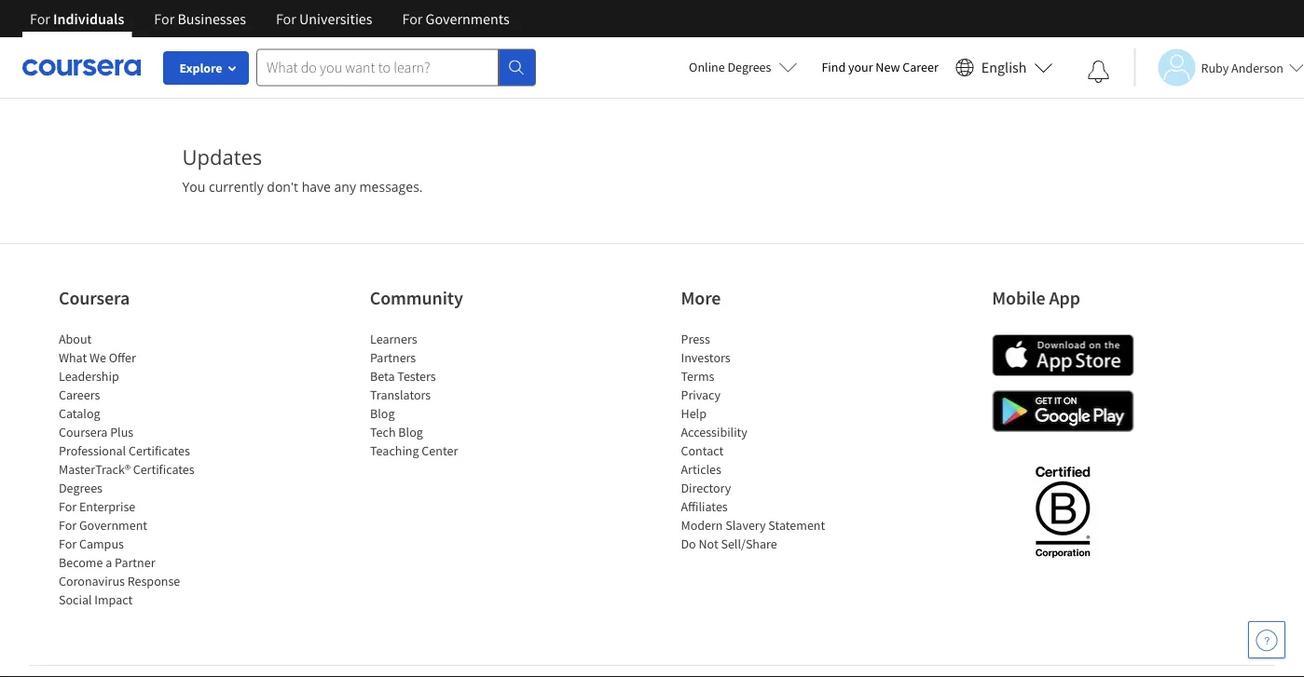 Task type: describe. For each thing, give the bounding box(es) containing it.
modern slavery statement link
[[681, 517, 825, 534]]

list for community
[[370, 330, 528, 461]]

do not sell/share link
[[681, 536, 777, 553]]

show notifications image
[[1087, 61, 1110, 83]]

careers link
[[59, 387, 100, 404]]

learners
[[370, 331, 417, 348]]

get it on google play image
[[992, 391, 1134, 433]]

1 coursera from the top
[[59, 287, 130, 310]]

for left the governments
[[402, 9, 423, 28]]

press investors terms privacy help accessibility contact articles directory affiliates modern slavery statement do not sell/share
[[681, 331, 825, 553]]

terms
[[681, 368, 714, 385]]

explore
[[179, 60, 222, 76]]

modern
[[681, 517, 723, 534]]

privacy
[[681, 387, 721, 404]]

careers
[[59, 387, 100, 404]]

social impact link
[[59, 592, 133, 609]]

mastertrack® certificates link
[[59, 461, 194, 478]]

1 vertical spatial certificates
[[133, 461, 194, 478]]

directory link
[[681, 480, 731, 497]]

individuals
[[53, 9, 124, 28]]

help
[[681, 406, 707, 422]]

What do you want to learn? text field
[[256, 49, 499, 86]]

privacy link
[[681, 387, 721, 404]]

online degrees
[[689, 59, 771, 76]]

help center image
[[1256, 629, 1278, 652]]

coursera plus link
[[59, 424, 133, 441]]

coursera image
[[22, 52, 141, 82]]

articles link
[[681, 461, 721, 478]]

response
[[127, 573, 180, 590]]

currently
[[209, 178, 264, 196]]

degrees link
[[59, 480, 102, 497]]

tech
[[370, 424, 396, 441]]

for campus link
[[59, 536, 124, 553]]

coronavirus response link
[[59, 573, 180, 590]]

career
[[903, 59, 939, 76]]

become a partner link
[[59, 555, 155, 571]]

help link
[[681, 406, 707, 422]]

learners link
[[370, 331, 417, 348]]

become
[[59, 555, 103, 571]]

ruby anderson button
[[1134, 49, 1304, 86]]

any
[[334, 178, 356, 196]]

not
[[699, 536, 718, 553]]

0 vertical spatial blog
[[370, 406, 395, 422]]

have
[[302, 178, 331, 196]]

enterprise
[[79, 499, 135, 516]]

contact link
[[681, 443, 724, 460]]

messages.
[[359, 178, 423, 196]]

a
[[106, 555, 112, 571]]

english
[[981, 58, 1027, 77]]

learners partners beta testers translators blog tech blog teaching center
[[370, 331, 458, 460]]

beta
[[370, 368, 395, 385]]

for left businesses
[[154, 9, 175, 28]]

investors
[[681, 350, 731, 366]]

translators
[[370, 387, 431, 404]]

businesses
[[178, 9, 246, 28]]

list for more
[[681, 330, 839, 554]]

partner
[[115, 555, 155, 571]]

catalog link
[[59, 406, 100, 422]]

partners link
[[370, 350, 416, 366]]

we
[[90, 350, 106, 366]]

ruby
[[1201, 59, 1229, 76]]

about
[[59, 331, 92, 348]]

beta testers link
[[370, 368, 436, 385]]

for left universities
[[276, 9, 296, 28]]

logo of certified b corporation image
[[1024, 456, 1101, 568]]

for enterprise link
[[59, 499, 135, 516]]

online
[[689, 59, 725, 76]]

mastertrack®
[[59, 461, 130, 478]]



Task type: vqa. For each thing, say whether or not it's contained in the screenshot.
'Duke University' image
no



Task type: locate. For each thing, give the bounding box(es) containing it.
1 horizontal spatial blog
[[398, 424, 423, 441]]

0 horizontal spatial blog
[[370, 406, 395, 422]]

teaching center link
[[370, 443, 458, 460]]

updates
[[182, 143, 262, 171]]

english button
[[948, 37, 1060, 98]]

blog up teaching center link
[[398, 424, 423, 441]]

2 horizontal spatial list
[[681, 330, 839, 554]]

professional
[[59, 443, 126, 460]]

what we offer link
[[59, 350, 136, 366]]

1 vertical spatial degrees
[[59, 480, 102, 497]]

your
[[848, 59, 873, 76]]

2 list from the left
[[370, 330, 528, 461]]

governments
[[426, 9, 510, 28]]

for down degrees link
[[59, 499, 77, 516]]

mobile app
[[992, 287, 1080, 310]]

for individuals
[[30, 9, 124, 28]]

investors link
[[681, 350, 731, 366]]

accessibility link
[[681, 424, 748, 441]]

degrees right "online"
[[728, 59, 771, 76]]

1 list from the left
[[59, 330, 217, 610]]

updates you currently don't have any messages.
[[182, 143, 423, 196]]

find
[[822, 59, 846, 76]]

anderson
[[1232, 59, 1284, 76]]

for universities
[[276, 9, 372, 28]]

certificates down professional certificates link on the left
[[133, 461, 194, 478]]

0 vertical spatial degrees
[[728, 59, 771, 76]]

degrees
[[728, 59, 771, 76], [59, 480, 102, 497]]

0 vertical spatial coursera
[[59, 287, 130, 310]]

press link
[[681, 331, 710, 348]]

new
[[876, 59, 900, 76]]

for government link
[[59, 517, 147, 534]]

community
[[370, 287, 463, 310]]

plus
[[110, 424, 133, 441]]

explore button
[[163, 51, 249, 85]]

3 list from the left
[[681, 330, 839, 554]]

contact
[[681, 443, 724, 460]]

teaching
[[370, 443, 419, 460]]

universities
[[299, 9, 372, 28]]

degrees down mastertrack®
[[59, 480, 102, 497]]

partners
[[370, 350, 416, 366]]

coursera up about
[[59, 287, 130, 310]]

directory
[[681, 480, 731, 497]]

2 coursera from the top
[[59, 424, 108, 441]]

professional certificates link
[[59, 443, 190, 460]]

1 vertical spatial coursera
[[59, 424, 108, 441]]

for governments
[[402, 9, 510, 28]]

what
[[59, 350, 87, 366]]

1 vertical spatial blog
[[398, 424, 423, 441]]

degrees inside about what we offer leadership careers catalog coursera plus professional certificates mastertrack® certificates degrees for enterprise for government for campus become a partner coronavirus response social impact
[[59, 480, 102, 497]]

online degrees button
[[674, 47, 812, 88]]

press
[[681, 331, 710, 348]]

testers
[[397, 368, 436, 385]]

statement
[[768, 517, 825, 534]]

certificates up mastertrack® certificates link
[[129, 443, 190, 460]]

0 horizontal spatial degrees
[[59, 480, 102, 497]]

about link
[[59, 331, 92, 348]]

blog up tech
[[370, 406, 395, 422]]

offer
[[109, 350, 136, 366]]

find your new career
[[822, 59, 939, 76]]

1 horizontal spatial degrees
[[728, 59, 771, 76]]

download on the app store image
[[992, 335, 1134, 377]]

accessibility
[[681, 424, 748, 441]]

for up the for campus link
[[59, 517, 77, 534]]

for businesses
[[154, 9, 246, 28]]

affiliates link
[[681, 499, 728, 516]]

leadership
[[59, 368, 119, 385]]

banner navigation
[[15, 0, 524, 37]]

certificates
[[129, 443, 190, 460], [133, 461, 194, 478]]

for left individuals
[[30, 9, 50, 28]]

tech blog link
[[370, 424, 423, 441]]

app
[[1049, 287, 1080, 310]]

catalog
[[59, 406, 100, 422]]

list containing about
[[59, 330, 217, 610]]

list containing press
[[681, 330, 839, 554]]

list containing learners
[[370, 330, 528, 461]]

None search field
[[256, 49, 536, 86]]

do
[[681, 536, 696, 553]]

coursera down catalog link
[[59, 424, 108, 441]]

more
[[681, 287, 721, 310]]

slavery
[[726, 517, 766, 534]]

for
[[30, 9, 50, 28], [154, 9, 175, 28], [276, 9, 296, 28], [402, 9, 423, 28], [59, 499, 77, 516], [59, 517, 77, 534], [59, 536, 77, 553]]

blog
[[370, 406, 395, 422], [398, 424, 423, 441]]

social
[[59, 592, 92, 609]]

1 horizontal spatial list
[[370, 330, 528, 461]]

coursera inside about what we offer leadership careers catalog coursera plus professional certificates mastertrack® certificates degrees for enterprise for government for campus become a partner coronavirus response social impact
[[59, 424, 108, 441]]

affiliates
[[681, 499, 728, 516]]

degrees inside dropdown button
[[728, 59, 771, 76]]

don't
[[267, 178, 298, 196]]

for up become
[[59, 536, 77, 553]]

list
[[59, 330, 217, 610], [370, 330, 528, 461], [681, 330, 839, 554]]

0 vertical spatial certificates
[[129, 443, 190, 460]]

0 horizontal spatial list
[[59, 330, 217, 610]]

list for coursera
[[59, 330, 217, 610]]

blog link
[[370, 406, 395, 422]]

coursera
[[59, 287, 130, 310], [59, 424, 108, 441]]

coronavirus
[[59, 573, 125, 590]]

you
[[182, 178, 205, 196]]

about what we offer leadership careers catalog coursera plus professional certificates mastertrack® certificates degrees for enterprise for government for campus become a partner coronavirus response social impact
[[59, 331, 194, 609]]

translators link
[[370, 387, 431, 404]]

impact
[[94, 592, 133, 609]]

mobile
[[992, 287, 1046, 310]]

articles
[[681, 461, 721, 478]]



